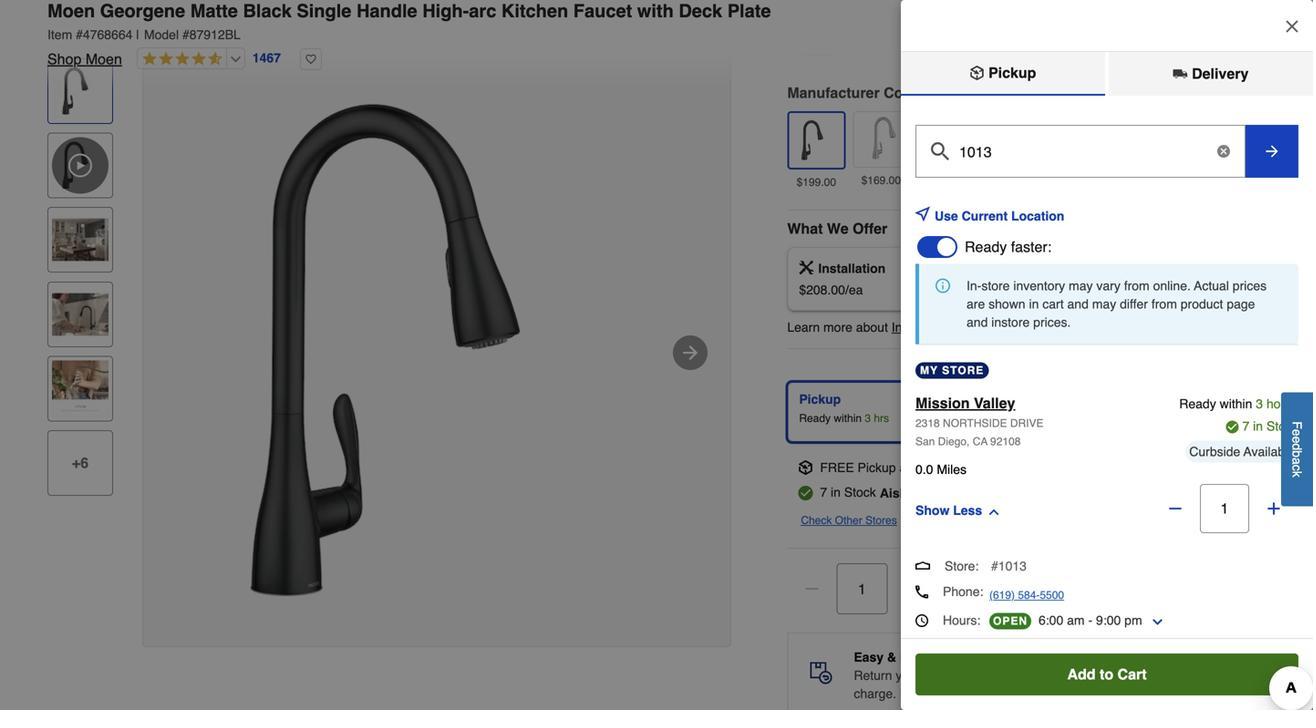 Task type: locate. For each thing, give the bounding box(es) containing it.
with inside moen georgene matte black single handle high-arc kitchen faucet with deck plate item # 4768664 | model # 87912bl
[[637, 0, 674, 21]]

1 vertical spatial valley
[[962, 461, 995, 475]]

ca
[[973, 435, 988, 448]]

store up shown
[[981, 279, 1010, 293]]

installation up the my
[[892, 320, 953, 335]]

to
[[1195, 26, 1206, 40], [1094, 580, 1108, 596], [1100, 666, 1113, 683], [1155, 668, 1166, 683]]

shown
[[989, 297, 1025, 311]]

2 vertical spatial ready
[[799, 412, 831, 425]]

pickup inside button
[[984, 64, 1036, 81]]

1 vertical spatial stepper number input field with increment and decrement buttons number field
[[836, 564, 888, 615]]

0 vertical spatial 3
[[1256, 397, 1263, 411]]

1 horizontal spatial with
[[916, 0, 939, 5]]

e
[[1290, 429, 1304, 436], [1290, 436, 1304, 444]]

with up item number 4 7 6 8 6 6 4 and model number 8 7 9 1 2 b l element
[[637, 0, 674, 21]]

pickup image up check circle filled image
[[798, 461, 813, 475]]

matte up 87912bl
[[190, 0, 238, 21]]

1 vertical spatial it
[[1115, 668, 1121, 683]]

0 vertical spatial add to cart button
[[937, 564, 1266, 613]]

instore
[[991, 315, 1030, 330]]

3 left hours
[[1256, 397, 1263, 411]]

minus image for plus icon stepper number input field with increment and decrement buttons number field
[[1166, 500, 1185, 518]]

1 vertical spatial mission
[[915, 461, 958, 475]]

check circle filled image
[[1226, 421, 1239, 434]]

0 vertical spatial store
[[981, 279, 1010, 293]]

1 vertical spatial minus image
[[803, 580, 821, 598]]

black down the lever at the top of page
[[1018, 84, 1054, 101]]

pickup option group
[[780, 375, 1273, 450]]

stepper number input field with increment and decrement buttons number field left plus image
[[836, 564, 888, 615]]

1 horizontal spatial and
[[967, 315, 988, 330]]

in-
[[967, 279, 981, 293]]

moen up item
[[47, 0, 95, 21]]

store
[[981, 279, 1010, 293], [1041, 668, 1070, 683]]

7 for 7 in stock
[[1242, 419, 1250, 434]]

of right free
[[1212, 668, 1223, 683]]

6:00 am - 9:00 pm
[[1039, 613, 1142, 628]]

add right in-
[[1067, 666, 1096, 683]]

stock up the check other stores 'button'
[[844, 485, 876, 500]]

what we offer
[[787, 220, 887, 237]]

1 horizontal spatial learn
[[900, 687, 933, 701]]

plus image
[[903, 580, 921, 598]]

1 horizontal spatial minus image
[[1166, 500, 1185, 518]]

1 horizontal spatial it
[[1155, 26, 1161, 40]]

1 vertical spatial ready
[[1179, 397, 1216, 411]]

1 vertical spatial stock
[[844, 485, 876, 500]]

ready for ready faster:
[[965, 238, 1007, 255]]

1 horizontal spatial #
[[182, 27, 189, 42]]

moen georgene matte black single handle high-arc kitchen faucet with deck plate item # 4768664 | model # 87912bl
[[47, 0, 771, 42]]

black up 1467
[[243, 0, 292, 21]]

use current location
[[935, 209, 1064, 223]]

delivery
[[1188, 65, 1249, 82]]

4 title image from the top
[[52, 361, 109, 417]]

in down inventory
[[1029, 297, 1039, 311]]

water
[[802, 44, 833, 58]]

1 vertical spatial add to cart
[[1067, 666, 1147, 683]]

add up am
[[1062, 580, 1090, 596]]

2 # from the left
[[182, 27, 189, 42]]

ready up the free
[[799, 412, 831, 425]]

current
[[962, 209, 1008, 223]]

pm
[[1124, 613, 1142, 628]]

temperature
[[802, 26, 897, 40]]

spot resist stainless image
[[857, 116, 905, 163]]

matte inside moen georgene matte black single handle high-arc kitchen faucet with deck plate item # 4768664 | model # 87912bl
[[190, 0, 238, 21]]

2 with from the left
[[637, 0, 674, 21]]

pickup for pickup
[[984, 64, 1036, 81]]

of up control:
[[916, 8, 927, 23]]

the
[[942, 0, 960, 5], [930, 8, 948, 23], [1247, 26, 1265, 40]]

0 horizontal spatial and
[[802, 8, 823, 23]]

stepper number input field with increment and decrement buttons number field left plus icon
[[1200, 484, 1249, 533]]

easy up truck filled "icon"
[[1165, 26, 1192, 40]]

1 vertical spatial :
[[977, 613, 980, 628]]

1 vertical spatial installation
[[892, 320, 953, 335]]

1 vertical spatial within
[[834, 412, 862, 425]]

in-store inventory may vary from online. actual prices are shown in cart  and may differ from product page and instore prices.
[[967, 279, 1267, 330]]

faucet
[[573, 0, 632, 21]]

add to cart down '9:00'
[[1067, 666, 1147, 683]]

7 in stock aisle
[[820, 485, 914, 501]]

learn for learn more about installation
[[787, 320, 820, 335]]

1 horizontal spatial in
[[1029, 297, 1039, 311]]

truck filled image
[[1173, 67, 1188, 81]]

0 horizontal spatial matte
[[190, 0, 238, 21]]

1 horizontal spatial black
[[1018, 84, 1054, 101]]

pickup image down one-
[[970, 66, 984, 80]]

2 horizontal spatial pickup
[[984, 64, 1036, 81]]

7 right check circle filled icon
[[1242, 419, 1250, 434]]

0 horizontal spatial stock
[[844, 485, 876, 500]]

0 vertical spatial may
[[1069, 279, 1093, 293]]

in for 7 in stock aisle
[[831, 485, 841, 500]]

moen down 4768664
[[86, 51, 122, 67]]

the left reflex
[[942, 0, 960, 5]]

store
[[942, 364, 984, 377]]

9:00
[[1096, 613, 1121, 628]]

1 horizontal spatial matte
[[978, 84, 1014, 101]]

vary
[[1096, 279, 1121, 293]]

1 vertical spatial add to cart button
[[916, 654, 1299, 696]]

0 vertical spatial stepper number input field with increment and decrement buttons number field
[[1200, 484, 1249, 533]]

87912bl
[[189, 27, 241, 42]]

faster:
[[1011, 238, 1052, 255]]

0 horizontal spatial it
[[1115, 668, 1121, 683]]

0 vertical spatial ready
[[965, 238, 1007, 255]]

$169.00
[[861, 174, 901, 187]]

hours
[[943, 613, 977, 628]]

1 horizontal spatial installation
[[892, 320, 953, 335]]

1 vertical spatial pickup image
[[798, 461, 813, 475]]

stock down hours
[[1267, 419, 1299, 434]]

1 vertical spatial from
[[1152, 297, 1177, 311]]

offer
[[853, 220, 887, 237]]

pickup for pickup ready within 3 hrs
[[799, 392, 841, 407]]

0 vertical spatial cart
[[1112, 580, 1141, 596]]

stepper number input field with increment and decrement buttons number field for plus image
[[836, 564, 888, 615]]

mission valley link
[[916, 393, 1015, 414]]

pickup image
[[970, 66, 984, 80], [798, 461, 813, 475]]

ready down current
[[965, 238, 1007, 255]]

mission down san
[[915, 461, 958, 475]]

and inside 'reflex: equipped with the reflex system for smooth operation, easy movement and secure docking of the pulldown/pullout spray head temperature control: one-handle lever handle makes it easy to adjust the water'
[[802, 8, 823, 23]]

may down vary
[[1092, 297, 1116, 311]]

0 vertical spatial 7
[[1242, 419, 1250, 434]]

0 horizontal spatial in
[[831, 485, 841, 500]]

the up control:
[[930, 8, 948, 23]]

within left hrs
[[834, 412, 862, 425]]

1 vertical spatial cart
[[1118, 666, 1147, 683]]

and down the reflex:
[[802, 8, 823, 23]]

reflex: equipped with the reflex system for smooth operation, easy movement and secure docking of the pulldown/pullout spray head temperature control: one-handle lever handle makes it easy to adjust the water
[[802, 0, 1265, 58]]

0 horizontal spatial of
[[916, 8, 927, 23]]

0 vertical spatial add to cart
[[1062, 580, 1141, 596]]

title image
[[52, 63, 109, 119], [52, 212, 109, 268], [52, 286, 109, 343], [52, 361, 109, 417]]

e up d
[[1290, 429, 1304, 436]]

valley inside the mission valley 2318 northside drive san diego, ca 92108
[[974, 395, 1015, 412]]

matte
[[190, 0, 238, 21], [978, 84, 1014, 101]]

add
[[1062, 580, 1090, 596], [1067, 666, 1096, 683]]

1 horizontal spatial pickup image
[[970, 66, 984, 80]]

2 horizontal spatial in
[[1253, 419, 1263, 434]]

pulldown/pullout
[[952, 8, 1043, 23]]

1 horizontal spatial handle
[[1072, 26, 1110, 40]]

ready up curbside
[[1179, 397, 1216, 411]]

0 horizontal spatial :
[[969, 84, 974, 101]]

0 horizontal spatial #
[[76, 27, 83, 42]]

1 vertical spatial 3
[[865, 412, 871, 425]]

close image
[[1283, 17, 1301, 36]]

1 vertical spatial moen
[[86, 51, 122, 67]]

within up check circle filled icon
[[1220, 397, 1252, 411]]

makes
[[1114, 26, 1151, 40]]

easy right operation,
[[1172, 0, 1198, 5]]

learn more
[[900, 687, 965, 701]]

phone image
[[916, 586, 928, 599]]

0 vertical spatial it
[[1155, 26, 1161, 40]]

1 vertical spatial 7
[[820, 485, 827, 500]]

from up differ at the right of page
[[1124, 279, 1150, 293]]

1 horizontal spatial ready
[[965, 238, 1007, 255]]

miles
[[937, 462, 967, 477]]

of inside easy & free returns return your new, unused item in-store or ship it back to us free of charge.
[[1212, 668, 1223, 683]]

ship
[[1088, 668, 1111, 683]]

valley
[[974, 395, 1015, 412], [962, 461, 995, 475]]

1 horizontal spatial store
[[1041, 668, 1070, 683]]

the right adjust
[[1247, 26, 1265, 40]]

and
[[802, 8, 823, 23], [1067, 297, 1089, 311], [967, 315, 988, 330]]

pickup
[[984, 64, 1036, 81], [799, 392, 841, 407], [858, 461, 896, 475]]

learn left more
[[787, 320, 820, 335]]

0 vertical spatial stock
[[1267, 419, 1299, 434]]

7 inside 7 in stock aisle
[[820, 485, 827, 500]]

within
[[1220, 397, 1252, 411], [834, 412, 862, 425]]

# right model
[[182, 27, 189, 42]]

handle down pulldown/pullout
[[999, 26, 1037, 40]]

add to cart up '9:00'
[[1062, 580, 1141, 596]]

cart for add to cart button to the bottom
[[1118, 666, 1147, 683]]

cart up pm
[[1112, 580, 1141, 596]]

pickup up 7 in stock aisle
[[858, 461, 896, 475]]

check circle filled image
[[798, 486, 813, 501]]

black inside moen georgene matte black single handle high-arc kitchen faucet with deck plate item # 4768664 | model # 87912bl
[[243, 0, 292, 21]]

handle down head
[[1072, 26, 1110, 40]]

it
[[1155, 26, 1161, 40], [1115, 668, 1121, 683]]

assembly image
[[799, 260, 814, 275]]

store:
[[945, 559, 979, 574]]

cart for top add to cart button
[[1112, 580, 1141, 596]]

more
[[823, 320, 853, 335]]

pickup down one-
[[984, 64, 1036, 81]]

0 vertical spatial mission
[[916, 395, 970, 412]]

free
[[1187, 668, 1209, 683]]

0 vertical spatial from
[[1124, 279, 1150, 293]]

stock for 7 in stock
[[1267, 419, 1299, 434]]

add to cart button up '9:00'
[[937, 564, 1266, 613]]

0 vertical spatial installation
[[818, 261, 886, 276]]

it right makes
[[1155, 26, 1161, 40]]

store inside in-store inventory may vary from online. actual prices are shown in cart  and may differ from product page and instore prices.
[[981, 279, 1010, 293]]

stock inside 7 in stock aisle
[[844, 485, 876, 500]]

to left us
[[1155, 668, 1166, 683]]

0 horizontal spatial 3
[[865, 412, 871, 425]]

0 horizontal spatial 7
[[820, 485, 827, 500]]

deck
[[679, 0, 722, 21]]

unused
[[954, 668, 996, 683]]

store left "or"
[[1041, 668, 1070, 683]]

&
[[887, 650, 896, 665]]

info image
[[936, 279, 950, 293]]

7
[[1242, 419, 1250, 434], [820, 485, 827, 500]]

learn for learn more
[[900, 687, 933, 701]]

valley down ca
[[962, 461, 995, 475]]

with
[[916, 0, 939, 5], [637, 0, 674, 21]]

pickup up the free
[[799, 392, 841, 407]]

from down online.
[[1152, 297, 1177, 311]]

matte down one-
[[978, 84, 1014, 101]]

0 vertical spatial pickup
[[984, 64, 1036, 81]]

valley up "northside" at the bottom right of the page
[[974, 395, 1015, 412]]

2 horizontal spatial and
[[1067, 297, 1089, 311]]

curbside available
[[1189, 445, 1295, 459]]

return
[[854, 668, 892, 683]]

1 title image from the top
[[52, 63, 109, 119]]

us
[[1170, 668, 1183, 683]]

in inside 7 in stock aisle
[[831, 485, 841, 500]]

0 horizontal spatial ready
[[799, 412, 831, 425]]

of
[[916, 8, 927, 23], [1212, 668, 1223, 683]]

0 horizontal spatial stepper number input field with increment and decrement buttons number field
[[836, 564, 888, 615]]

cart right ship
[[1118, 666, 1147, 683]]

in down the free
[[831, 485, 841, 500]]

1 vertical spatial of
[[1212, 668, 1223, 683]]

installation up $208.00/ea
[[818, 261, 886, 276]]

to left adjust
[[1195, 26, 1206, 40]]

3 inside pickup ready within 3 hrs
[[865, 412, 871, 425]]

handle
[[999, 26, 1037, 40], [1072, 26, 1110, 40]]

arrow right image
[[1263, 142, 1281, 160], [679, 342, 701, 364]]

pickup inside pickup ready within 3 hrs
[[799, 392, 841, 407]]

0 vertical spatial learn
[[787, 320, 820, 335]]

0 horizontal spatial pickup image
[[798, 461, 813, 475]]

a
[[1290, 458, 1304, 465]]

minus image
[[1166, 500, 1185, 518], [803, 580, 821, 598]]

7 for 7 in stock aisle
[[820, 485, 827, 500]]

1 horizontal spatial :
[[977, 613, 980, 628]]

0 horizontal spatial minus image
[[803, 580, 821, 598]]

mission up 2318
[[916, 395, 970, 412]]

at
[[900, 461, 910, 475]]

ready for ready within 3 hours
[[1179, 397, 1216, 411]]

free pickup at mission valley lowe's
[[820, 461, 1038, 475]]

and right cart
[[1067, 297, 1089, 311]]

to inside easy & free returns return your new, unused item in-store or ship it back to us free of charge.
[[1155, 668, 1166, 683]]

in for 7 in stock
[[1253, 419, 1263, 434]]

0 vertical spatial arrow right image
[[1263, 142, 1281, 160]]

0 vertical spatial within
[[1220, 397, 1252, 411]]

it right ship
[[1115, 668, 1121, 683]]

1 vertical spatial store
[[1041, 668, 1070, 683]]

0 vertical spatial minus image
[[1166, 500, 1185, 518]]

0 horizontal spatial within
[[834, 412, 862, 425]]

0 horizontal spatial from
[[1124, 279, 1150, 293]]

matte black image
[[793, 117, 840, 164]]

use
[[935, 209, 958, 223]]

2 vertical spatial and
[[967, 315, 988, 330]]

reflex:
[[802, 0, 855, 5]]

1 vertical spatial learn
[[900, 687, 933, 701]]

learn down your
[[900, 687, 933, 701]]

1 vertical spatial in
[[1253, 419, 1263, 434]]

1 with from the left
[[916, 0, 939, 5]]

ready inside pickup ready within 3 hrs
[[799, 412, 831, 425]]

0 vertical spatial of
[[916, 8, 927, 23]]

my
[[920, 364, 938, 377]]

easy
[[1172, 0, 1198, 5], [1165, 26, 1192, 40]]

ready within 3 hours
[[1179, 397, 1299, 411]]

chat invite button image
[[1230, 643, 1286, 699]]

one-
[[970, 26, 999, 40]]

moen inside moen georgene matte black single handle high-arc kitchen faucet with deck plate item # 4768664 | model # 87912bl
[[47, 0, 95, 21]]

in
[[1029, 297, 1039, 311], [1253, 419, 1263, 434], [831, 485, 841, 500]]

e up b
[[1290, 436, 1304, 444]]

add to cart button
[[937, 564, 1266, 613], [916, 654, 1299, 696]]

hours :
[[943, 613, 980, 628]]

2 vertical spatial in
[[831, 485, 841, 500]]

0 horizontal spatial installation
[[818, 261, 886, 276]]

0 horizontal spatial learn
[[787, 320, 820, 335]]

3 left hrs
[[865, 412, 871, 425]]

2 vertical spatial pickup
[[858, 461, 896, 475]]

0.0 miles
[[916, 462, 967, 477]]

may left vary
[[1069, 279, 1093, 293]]

gps image
[[916, 207, 930, 221]]

# right item
[[76, 27, 83, 42]]

0 horizontal spatial arrow right image
[[679, 342, 701, 364]]

handle
[[357, 0, 417, 21]]

0 vertical spatial moen
[[47, 0, 95, 21]]

1 vertical spatial easy
[[1165, 26, 1192, 40]]

and down are
[[967, 315, 988, 330]]

may
[[1069, 279, 1093, 293], [1092, 297, 1116, 311]]

2 handle from the left
[[1072, 26, 1110, 40]]

0 vertical spatial in
[[1029, 297, 1039, 311]]

san
[[916, 435, 935, 448]]

other
[[835, 514, 862, 527]]

with up control:
[[916, 0, 939, 5]]

control:
[[901, 26, 967, 40]]

Stepper number input field with increment and decrement buttons number field
[[1200, 484, 1249, 533], [836, 564, 888, 615]]

0 vertical spatial add
[[1062, 580, 1090, 596]]

mission inside the mission valley 2318 northside drive san diego, ca 92108
[[916, 395, 970, 412]]

add to cart button down '9:00'
[[916, 654, 1299, 696]]

in right check circle filled icon
[[1253, 419, 1263, 434]]

0 vertical spatial black
[[243, 0, 292, 21]]

: left open
[[977, 613, 980, 628]]

1 e from the top
[[1290, 429, 1304, 436]]

1 horizontal spatial within
[[1220, 397, 1252, 411]]

it inside easy & free returns return your new, unused item in-store or ship it back to us free of charge.
[[1115, 668, 1121, 683]]

7 right check circle filled image
[[820, 485, 827, 500]]

: down one-
[[969, 84, 974, 101]]

2318
[[916, 417, 940, 430]]

3 title image from the top
[[52, 286, 109, 343]]

1 horizontal spatial 3
[[1256, 397, 1263, 411]]

0 vertical spatial valley
[[974, 395, 1015, 412]]



Task type: describe. For each thing, give the bounding box(es) containing it.
heart outline image
[[300, 48, 322, 70]]

within inside pickup ready within 3 hrs
[[834, 412, 862, 425]]

plate
[[727, 0, 771, 21]]

about
[[856, 320, 888, 335]]

with inside 'reflex: equipped with the reflex system for smooth operation, easy movement and secure docking of the pulldown/pullout spray head temperature control: one-handle lever handle makes it easy to adjust the water'
[[916, 0, 939, 5]]

0 vertical spatial the
[[942, 0, 960, 5]]

installation inside installation $208.00/ea
[[818, 261, 886, 276]]

prices
[[1233, 279, 1267, 293]]

high-
[[422, 0, 469, 21]]

show less
[[916, 503, 982, 518]]

1 vertical spatial black
[[1018, 84, 1054, 101]]

history image
[[916, 615, 928, 627]]

item number 4 7 6 8 6 6 4 and model number 8 7 9 1 2 b l element
[[47, 26, 1266, 44]]

2 vertical spatial the
[[1247, 26, 1265, 40]]

1 handle from the left
[[999, 26, 1037, 40]]

stepper number input field with increment and decrement buttons number field for plus icon
[[1200, 484, 1249, 533]]

of inside 'reflex: equipped with the reflex system for smooth operation, easy movement and secure docking of the pulldown/pullout spray head temperature control: one-handle lever handle makes it easy to adjust the water'
[[916, 8, 927, 23]]

reflex
[[964, 0, 1000, 5]]

are
[[967, 297, 985, 311]]

store inside easy & free returns return your new, unused item in-store or ship it back to us free of charge.
[[1041, 668, 1070, 683]]

it inside 'reflex: equipped with the reflex system for smooth operation, easy movement and secure docking of the pulldown/pullout spray head temperature control: one-handle lever handle makes it easy to adjust the water'
[[1155, 26, 1161, 40]]

to right "or"
[[1100, 666, 1113, 683]]

easy
[[854, 650, 884, 665]]

lever
[[1041, 26, 1068, 40]]

to inside 'reflex: equipped with the reflex system for smooth operation, easy movement and secure docking of the pulldown/pullout spray head temperature control: one-handle lever handle makes it easy to adjust the water'
[[1195, 26, 1206, 40]]

northside
[[943, 417, 1007, 430]]

back
[[1125, 668, 1152, 683]]

in inside in-store inventory may vary from online. actual prices are shown in cart  and may differ from product page and instore prices.
[[1029, 297, 1039, 311]]

georgene
[[100, 0, 185, 21]]

phone:
[[943, 585, 983, 599]]

b
[[1290, 451, 1304, 458]]

stock for 7 in stock aisle
[[844, 485, 876, 500]]

d
[[1290, 444, 1304, 451]]

7 in stock
[[1242, 419, 1299, 434]]

docking
[[869, 8, 913, 23]]

am
[[1067, 613, 1085, 628]]

1 vertical spatial matte
[[978, 84, 1014, 101]]

0 vertical spatial :
[[969, 84, 974, 101]]

check
[[801, 514, 832, 527]]

secure
[[827, 8, 865, 23]]

location
[[1011, 209, 1064, 223]]

1 horizontal spatial arrow right image
[[1263, 142, 1281, 160]]

easy & free returns return your new, unused item in-store or ship it back to us free of charge.
[[854, 650, 1223, 701]]

show
[[916, 503, 950, 518]]

1 horizontal spatial from
[[1152, 297, 1177, 311]]

less
[[953, 503, 982, 518]]

your
[[896, 668, 921, 683]]

product
[[1181, 297, 1223, 311]]

1 vertical spatial and
[[1067, 297, 1089, 311]]

Label text field
[[923, 134, 1238, 161]]

stores
[[865, 514, 897, 527]]

$208.00/ea
[[799, 283, 863, 297]]

free
[[900, 650, 927, 665]]

diego,
[[938, 435, 970, 448]]

1 vertical spatial add
[[1067, 666, 1096, 683]]

learn more link
[[900, 685, 965, 703]]

5500
[[1040, 589, 1064, 602]]

in-
[[1027, 668, 1041, 683]]

model
[[144, 27, 179, 42]]

2 e from the top
[[1290, 436, 1304, 444]]

adjust
[[1210, 26, 1244, 40]]

movement
[[1202, 0, 1262, 5]]

lowe's
[[999, 461, 1038, 475]]

returns
[[930, 650, 979, 665]]

item
[[47, 27, 72, 42]]

free
[[820, 461, 854, 475]]

1 # from the left
[[76, 27, 83, 42]]

check other stores button
[[801, 512, 897, 530]]

6:00
[[1039, 613, 1063, 628]]

learn more about installation
[[787, 320, 953, 335]]

mission valley 2318 northside drive san diego, ca 92108
[[916, 395, 1044, 448]]

for
[[1047, 0, 1062, 5]]

inventory
[[1013, 279, 1065, 293]]

curbside
[[1189, 445, 1240, 459]]

phone: (619) 584-5500
[[943, 585, 1064, 602]]

manufacturer color/finish : matte black
[[787, 84, 1054, 101]]

new,
[[924, 668, 950, 683]]

spray
[[1047, 8, 1078, 23]]

to up '9:00'
[[1094, 580, 1108, 596]]

f e e d b a c k button
[[1281, 393, 1313, 507]]

open
[[993, 615, 1028, 628]]

hrs
[[874, 412, 889, 425]]

what
[[787, 220, 823, 237]]

1467
[[252, 51, 281, 65]]

0.0
[[916, 462, 933, 477]]

manufacturer
[[787, 84, 880, 101]]

|
[[136, 27, 139, 42]]

delivery button
[[1109, 52, 1313, 96]]

2 title image from the top
[[52, 212, 109, 268]]

actual
[[1194, 279, 1229, 293]]

c
[[1290, 465, 1304, 471]]

more
[[936, 687, 965, 701]]

kitchen
[[501, 0, 568, 21]]

minus image for stepper number input field with increment and decrement buttons number field corresponding to plus image
[[803, 580, 821, 598]]

pagoda image
[[916, 559, 930, 573]]

plus image
[[1265, 500, 1283, 518]]

pickup image inside button
[[970, 66, 984, 80]]

0 vertical spatial easy
[[1172, 0, 1198, 5]]

head
[[1081, 8, 1110, 23]]

arc
[[469, 0, 496, 21]]

pickup button
[[901, 52, 1105, 96]]

use current location button
[[935, 196, 1094, 236]]

4.6 stars image
[[138, 51, 222, 68]]

1 horizontal spatial pickup
[[858, 461, 896, 475]]

available
[[1244, 445, 1295, 459]]

drive
[[1010, 417, 1044, 430]]

1 vertical spatial the
[[930, 8, 948, 23]]

1 vertical spatial arrow right image
[[679, 342, 701, 364]]

shop
[[47, 51, 81, 67]]

1 vertical spatial may
[[1092, 297, 1116, 311]]

my store
[[920, 364, 984, 377]]

equipped
[[859, 0, 913, 5]]

or
[[1073, 668, 1084, 683]]

f
[[1290, 422, 1304, 429]]

f e e d b a c k
[[1290, 422, 1304, 478]]



Task type: vqa. For each thing, say whether or not it's contained in the screenshot.
"learn" to the right
yes



